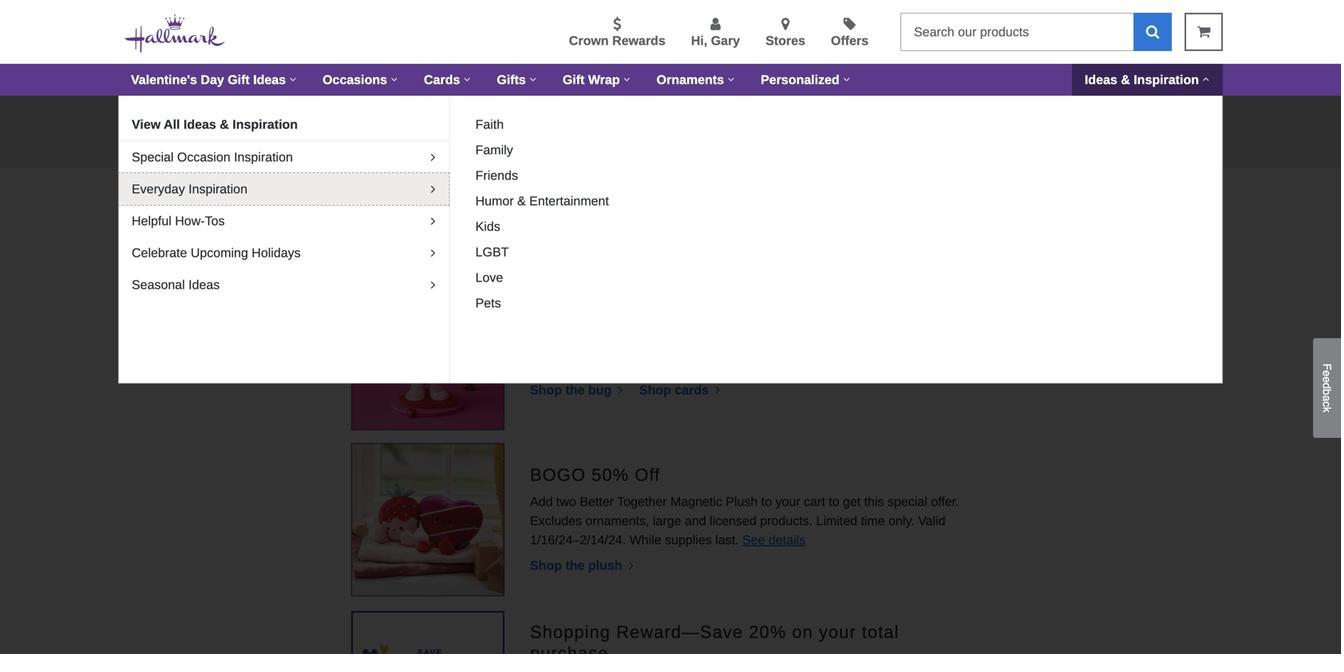Task type: locate. For each thing, give the bounding box(es) containing it.
0 vertical spatial special
[[513, 125, 571, 138]]

your up products.
[[776, 495, 801, 509]]

personalized link
[[748, 64, 864, 96]]

inspiration up tos
[[189, 182, 248, 196]]

menu bar
[[118, 64, 1224, 96], [118, 168, 1224, 212]]

two
[[557, 495, 577, 509]]

humor
[[476, 194, 514, 208]]

2 tab list from the left
[[463, 109, 1210, 371]]

2 the from the top
[[566, 559, 585, 573]]

friends link
[[469, 166, 525, 185]]

0 vertical spatial menu bar
[[118, 64, 1224, 96]]

to left "get"
[[829, 495, 840, 509]]

cards link
[[411, 64, 484, 96]]

how-
[[175, 214, 205, 228]]

gift left "wrap"
[[563, 73, 585, 87]]

offers inside navigation
[[506, 185, 544, 199]]

supplies
[[665, 533, 712, 548]]

offers inside "region"
[[451, 237, 512, 265]]

all down the friends
[[486, 185, 502, 199]]

gift right day
[[228, 73, 250, 87]]

shop for shop the bug
[[530, 383, 562, 398]]

hallmark offers region
[[0, 212, 1342, 655]]

hallmark offers
[[351, 237, 512, 265]]

plush
[[726, 495, 758, 509]]

special up only.
[[888, 495, 928, 509]]

e
[[1322, 371, 1334, 377], [1322, 377, 1334, 383]]

2 horizontal spatial icon image
[[713, 384, 721, 397]]

e up d
[[1322, 371, 1334, 377]]

sign
[[423, 125, 455, 138]]

0 horizontal spatial gift
[[228, 73, 250, 87]]

icon image right 'bug'
[[616, 384, 623, 397]]

gifts
[[497, 73, 526, 87]]

2 vertical spatial &
[[518, 194, 526, 208]]

icon image inside shop cards link
[[713, 384, 721, 397]]

icon image inside shop the plush link
[[626, 560, 634, 573]]

valid
[[919, 514, 946, 529]]

icon image right the cards
[[713, 384, 721, 397]]

helpful
[[132, 214, 172, 228]]

shop for shop the plush
[[530, 559, 562, 573]]

last.
[[716, 533, 739, 548]]

celebrate upcoming holidays
[[132, 246, 301, 260]]

ideas & inspiration link
[[1073, 64, 1224, 96]]

0 horizontal spatial &
[[220, 117, 229, 132]]

icon image inside shop the bug link
[[616, 384, 623, 397]]

0 horizontal spatial tab list
[[119, 109, 449, 301]]

your right on in the right bottom of the page
[[819, 623, 857, 643]]

the for plush
[[566, 559, 585, 573]]

0 horizontal spatial your
[[776, 495, 801, 509]]

shop left 'bug'
[[530, 383, 562, 398]]

reward—save
[[617, 623, 744, 643]]

faith
[[476, 117, 504, 132]]

on
[[793, 623, 814, 643]]

tab list containing faith
[[463, 109, 1210, 371]]

inspiration up "special occasion inspiration"
[[233, 117, 298, 132]]

50%
[[592, 466, 630, 485]]

ideas
[[253, 73, 286, 87], [1085, 73, 1118, 87], [184, 117, 216, 132], [189, 278, 220, 292]]

1 the from the top
[[566, 383, 585, 398]]

special
[[132, 150, 174, 165]]

stores
[[766, 34, 806, 48]]

1 vertical spatial your
[[819, 623, 857, 643]]

while
[[630, 533, 662, 548]]

1 tab list from the left
[[119, 109, 449, 301]]

love bug image
[[352, 278, 504, 430]]

everyday
[[132, 182, 185, 196]]

f e e d b a c k
[[1322, 364, 1334, 413]]

tos
[[205, 214, 225, 228]]

icon image for shop the bug
[[616, 384, 623, 397]]

everyday inspiration
[[132, 182, 248, 196]]

0 vertical spatial all
[[164, 117, 180, 132]]

tab list
[[119, 109, 449, 301], [463, 109, 1210, 371]]

1 horizontal spatial special
[[888, 495, 928, 509]]

icon image
[[616, 384, 623, 397], [713, 384, 721, 397], [626, 560, 634, 573]]

cart
[[804, 495, 826, 509]]

magnetic
[[671, 495, 723, 509]]

1 vertical spatial the
[[566, 559, 585, 573]]

pets
[[476, 296, 501, 311]]

kids link
[[469, 217, 507, 236]]

1 horizontal spatial all
[[486, 185, 502, 199]]

1 horizontal spatial your
[[819, 623, 857, 643]]

2 menu bar from the top
[[118, 168, 1224, 212]]

1 horizontal spatial gift
[[563, 73, 585, 87]]

offers for all offers
[[506, 185, 544, 199]]

to
[[762, 495, 772, 509], [829, 495, 840, 509]]

inspiration
[[1134, 73, 1200, 87], [233, 117, 298, 132], [234, 150, 293, 165], [189, 182, 248, 196]]

offers link
[[831, 17, 869, 50]]

family
[[476, 143, 513, 157]]

menu bar containing all offers
[[118, 168, 1224, 212]]

gary
[[711, 34, 741, 48]]

0 vertical spatial your
[[776, 495, 801, 509]]

inspiration down view all ideas & inspiration link
[[234, 150, 293, 165]]

bogo
[[530, 466, 586, 485]]

0 horizontal spatial special
[[513, 125, 571, 138]]

1 horizontal spatial to
[[829, 495, 840, 509]]

online link
[[582, 168, 622, 212]]

crown
[[569, 34, 609, 48]]

better together magnetic plush image
[[352, 445, 504, 596]]

ornaments,
[[586, 514, 650, 529]]

None search field
[[901, 13, 1173, 51]]

1 horizontal spatial &
[[518, 194, 526, 208]]

0 vertical spatial the
[[566, 383, 585, 398]]

hi, gary link
[[692, 17, 741, 50]]

menu
[[251, 14, 888, 50]]

menu bar containing valentine's day gift ideas
[[118, 64, 1224, 96]]

crown rewards
[[569, 34, 666, 48]]

1 vertical spatial special
[[888, 495, 928, 509]]

up
[[459, 125, 478, 138]]

1 vertical spatial all
[[486, 185, 502, 199]]

all right the view
[[164, 117, 180, 132]]

shop cards
[[640, 383, 713, 398]]

ornaments
[[657, 73, 724, 87]]

1 menu bar from the top
[[118, 64, 1224, 96]]

navigation
[[112, 168, 1230, 212]]

banner
[[0, 0, 1342, 384]]

special right the for
[[513, 125, 571, 138]]

menu bar inside banner
[[118, 64, 1224, 96]]

the left 'bug'
[[566, 383, 585, 398]]

e up b
[[1322, 377, 1334, 383]]

all offers
[[486, 185, 544, 199]]

icon image for shop cards
[[713, 384, 721, 397]]

all offers link
[[486, 168, 544, 212]]

1 horizontal spatial icon image
[[626, 560, 634, 573]]

licensed
[[710, 514, 757, 529]]

together
[[618, 495, 667, 509]]

wrap
[[589, 73, 620, 87]]

your inside 'add two better together magnetic plush to your cart to get this special offer. excludes ornaments, large and licensed products. limited time only. valid 1/16/24–2/14/24. while supplies last.'
[[776, 495, 801, 509]]

your
[[776, 495, 801, 509], [819, 623, 857, 643]]

only.
[[889, 514, 915, 529]]

valentine's day gift ideas
[[131, 73, 286, 87]]

excludes
[[530, 514, 582, 529]]

offers for hallmark offers
[[451, 237, 512, 265]]

0 horizontal spatial to
[[762, 495, 772, 509]]

seasonal ideas
[[132, 278, 220, 292]]

&
[[1122, 73, 1131, 87], [220, 117, 229, 132], [518, 194, 526, 208]]

0 vertical spatial &
[[1122, 73, 1131, 87]]

2 horizontal spatial &
[[1122, 73, 1131, 87]]

2 vertical spatial offers
[[451, 237, 512, 265]]

0 horizontal spatial icon image
[[616, 384, 623, 397]]

valentine's day gift ideas link
[[118, 64, 310, 96]]

lgbt link
[[469, 243, 516, 262]]

a
[[1322, 396, 1334, 402]]

shop down 1/16/24–2/14/24.
[[530, 559, 562, 573]]

the down 1/16/24–2/14/24.
[[566, 559, 585, 573]]

shop left the cards
[[640, 383, 672, 398]]

lgbt
[[476, 245, 509, 260]]

the
[[566, 383, 585, 398], [566, 559, 585, 573]]

special
[[513, 125, 571, 138], [888, 495, 928, 509]]

1 horizontal spatial tab list
[[463, 109, 1210, 371]]

0 horizontal spatial all
[[164, 117, 180, 132]]

inspiration down search image
[[1134, 73, 1200, 87]]

your inside shopping reward—save 20% on your total purchase
[[819, 623, 857, 643]]

gift wrap link
[[550, 64, 644, 96]]

upcoming
[[191, 246, 248, 260]]

1 vertical spatial menu bar
[[118, 168, 1224, 212]]

icon image right plush
[[626, 560, 634, 573]]

f
[[1322, 364, 1334, 371]]

gift
[[228, 73, 250, 87], [563, 73, 585, 87]]

to right "plush"
[[762, 495, 772, 509]]

1 vertical spatial offers
[[506, 185, 544, 199]]

occasions link
[[310, 64, 411, 96]]



Task type: describe. For each thing, give the bounding box(es) containing it.
1 e from the top
[[1322, 371, 1334, 377]]

bug
[[589, 383, 612, 398]]

kids
[[476, 220, 501, 234]]

menu containing crown rewards
[[251, 14, 888, 50]]

plush
[[589, 559, 623, 573]]

hi,
[[692, 34, 708, 48]]

shop the bug
[[530, 383, 616, 398]]

1 gift from the left
[[228, 73, 250, 87]]

2 gift from the left
[[563, 73, 585, 87]]

& for ideas
[[1122, 73, 1131, 87]]

icon image for shop the plush
[[626, 560, 634, 573]]

0 vertical spatial offers
[[831, 34, 869, 48]]

add
[[530, 495, 553, 509]]

bogo 50% off
[[530, 466, 661, 485]]

special inside 'add two better together magnetic plush to your cart to get this special offer. excludes ornaments, large and licensed products. limited time only. valid 1/16/24–2/14/24. while supplies last.'
[[888, 495, 928, 509]]

banner containing crown rewards
[[0, 0, 1342, 384]]

shopping reward—save 20% on your total purchase
[[530, 623, 900, 655]]

see details
[[743, 533, 806, 548]]

the for bug
[[566, 383, 585, 398]]

cards
[[675, 383, 709, 398]]

for
[[482, 125, 509, 138]]

sign up for special offers
[[423, 125, 628, 138]]

shopping cart image
[[1198, 24, 1211, 39]]

occasions
[[323, 73, 387, 87]]

shop the plush
[[530, 559, 626, 573]]

details
[[769, 533, 806, 548]]

friends
[[476, 169, 518, 183]]

1 to from the left
[[762, 495, 772, 509]]

and
[[685, 514, 707, 529]]

hallmark link
[[125, 13, 238, 56]]

valentine's
[[131, 73, 197, 87]]

shop for shop cards
[[640, 383, 672, 398]]

see details link
[[743, 533, 806, 548]]

add two better together magnetic plush to your cart to get this special offer. excludes ornaments, large and licensed products. limited time only. valid 1/16/24–2/14/24. while supplies last.
[[530, 495, 960, 548]]

hallmark
[[351, 237, 446, 265]]

humor & entertainment
[[476, 194, 609, 208]]

large
[[653, 514, 682, 529]]

shop the plush link
[[530, 559, 647, 573]]

d
[[1322, 383, 1334, 390]]

special occasion inspiration
[[132, 150, 293, 165]]

occasion
[[177, 150, 231, 165]]

shopping
[[530, 623, 611, 643]]

offer.
[[932, 495, 960, 509]]

special 20% off coupon for shopping hallmark.com image
[[352, 613, 504, 655]]

love link
[[469, 268, 510, 288]]

love
[[476, 271, 503, 285]]

humor & entertainment link
[[469, 192, 616, 211]]

2 to from the left
[[829, 495, 840, 509]]

search image
[[1147, 24, 1160, 39]]

navigation containing all offers
[[112, 168, 1230, 212]]

hallmark image
[[125, 14, 225, 53]]

entertainment
[[530, 194, 609, 208]]

offers
[[575, 125, 628, 138]]

ideas & inspiration
[[1085, 73, 1200, 87]]

2 e from the top
[[1322, 377, 1334, 383]]

& for humor
[[518, 194, 526, 208]]

1 vertical spatial &
[[220, 117, 229, 132]]

all inside tab list
[[164, 117, 180, 132]]

family link
[[469, 141, 520, 160]]

this
[[865, 495, 885, 509]]

f e e d b a c k button
[[1314, 339, 1342, 439]]

gift wrap
[[563, 73, 620, 87]]

faith link
[[469, 115, 511, 134]]

b
[[1322, 390, 1334, 396]]

seasonal
[[132, 278, 185, 292]]

total
[[862, 623, 900, 643]]

pets link
[[469, 294, 508, 313]]

purchase
[[530, 644, 609, 655]]

better
[[580, 495, 614, 509]]

all inside navigation
[[486, 185, 502, 199]]

c
[[1322, 402, 1334, 408]]

stores link
[[766, 17, 806, 50]]

online
[[582, 185, 622, 199]]

1/16/24–2/14/24.
[[530, 533, 626, 548]]

limited
[[817, 514, 858, 529]]

cards
[[424, 73, 460, 87]]

view
[[132, 117, 161, 132]]

celebrate
[[132, 246, 187, 260]]

gifts link
[[484, 64, 550, 96]]

helpful how-tos
[[132, 214, 225, 228]]

get
[[843, 495, 861, 509]]

personalized
[[761, 73, 840, 87]]

day
[[201, 73, 224, 87]]

time
[[861, 514, 886, 529]]

shop the bug link
[[530, 383, 640, 398]]

rewards
[[613, 34, 666, 48]]

tab list containing view all ideas & inspiration
[[119, 109, 449, 301]]

Search our products search field
[[901, 13, 1134, 51]]



Task type: vqa. For each thing, say whether or not it's contained in the screenshot.
Delivery options element
no



